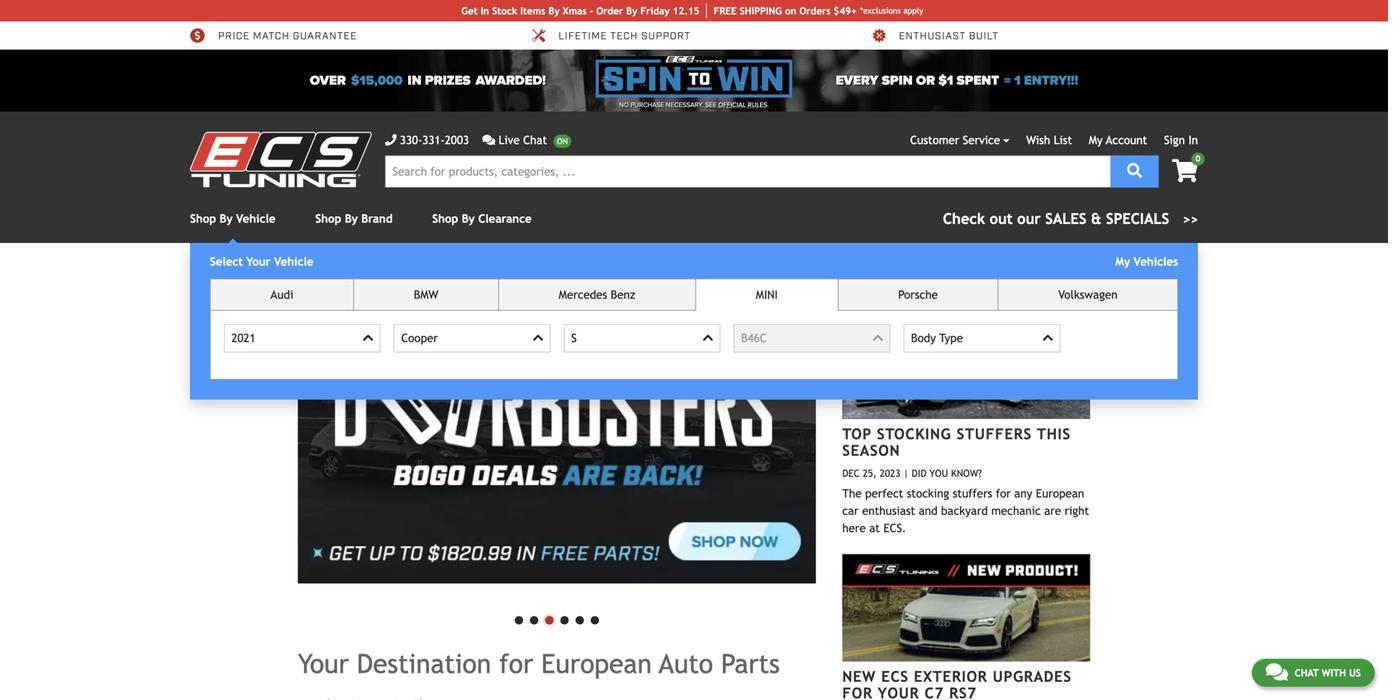 Task type: vqa. For each thing, say whether or not it's contained in the screenshot.
2021
yes



Task type: describe. For each thing, give the bounding box(es) containing it.
items
[[520, 5, 546, 17]]

3 • from the left
[[542, 601, 557, 635]]

331-
[[422, 133, 445, 147]]

in for get
[[481, 5, 489, 17]]

rs7
[[949, 684, 977, 700]]

1
[[1014, 73, 1021, 88]]

lifetime tech support
[[559, 30, 691, 43]]

mercedes
[[559, 288, 607, 301]]

customer
[[910, 133, 960, 147]]

cooper
[[401, 332, 438, 345]]

top
[[843, 425, 872, 442]]

price match guarantee link
[[190, 28, 357, 43]]

bmw
[[414, 288, 438, 301]]

0
[[1196, 154, 1201, 163]]

stuffers
[[953, 487, 993, 500]]

0 horizontal spatial for
[[499, 648, 533, 679]]

sign
[[1164, 133, 1185, 147]]

spin
[[882, 73, 913, 88]]

comments image
[[482, 134, 495, 146]]

backyard
[[941, 504, 988, 517]]

car
[[843, 504, 859, 517]]

new ecs exterior upgrades for your c7 rs7
[[843, 668, 1072, 700]]

5 • from the left
[[572, 601, 587, 635]]

25,
[[863, 467, 877, 479]]

shop by vehicle
[[190, 212, 276, 225]]

shop by vehicle link
[[190, 212, 276, 225]]

0 vertical spatial ecs
[[922, 283, 956, 304]]

1 vertical spatial your
[[298, 648, 349, 679]]

lifetime
[[559, 30, 607, 43]]

ecs tuning 'spin to win' contest logo image
[[596, 56, 793, 98]]

see
[[705, 101, 717, 109]]

free ship ping on orders $49+ *exclusions apply
[[714, 5, 924, 17]]

any
[[1015, 487, 1033, 500]]

guarantee
[[293, 30, 357, 43]]

xmas
[[563, 5, 587, 17]]

enthusiast built
[[899, 30, 999, 43]]

did
[[912, 467, 927, 479]]

lifetime tech support link
[[531, 28, 691, 43]]

my vehicles link
[[1116, 255, 1179, 268]]

at
[[869, 521, 880, 535]]

my account link
[[1089, 133, 1148, 147]]

parts
[[721, 648, 780, 679]]

this
[[1037, 425, 1071, 442]]

customer service
[[910, 133, 1000, 147]]

wish list link
[[1027, 133, 1072, 147]]

new ecs exterior upgrades for your c7 rs7 image
[[843, 554, 1091, 661]]

enthusiast built link
[[871, 28, 999, 43]]

*exclusions apply link
[[860, 5, 924, 17]]

exterior
[[914, 668, 988, 685]]

are
[[1045, 504, 1061, 517]]

match
[[253, 30, 290, 43]]

clearance
[[478, 212, 532, 225]]

rules
[[748, 101, 768, 109]]

on
[[785, 5, 797, 17]]

type
[[940, 332, 963, 345]]

&
[[1091, 210, 1102, 227]]

sign in
[[1164, 133, 1198, 147]]

free
[[714, 5, 737, 17]]

s
[[571, 332, 577, 345]]

news
[[962, 283, 1011, 304]]

c7
[[925, 684, 944, 700]]

shop by brand link
[[315, 212, 393, 225]]

live
[[499, 133, 520, 147]]

specials
[[1106, 210, 1170, 227]]

service
[[963, 133, 1000, 147]]

4 • from the left
[[557, 601, 572, 635]]

by for shop by clearance
[[462, 212, 475, 225]]

tab list containing audi
[[210, 279, 1179, 380]]

2 • from the left
[[527, 601, 542, 635]]

view all
[[1045, 290, 1083, 299]]

vehicle for shop by vehicle
[[236, 212, 276, 225]]

ecs inside new ecs exterior upgrades for your c7 rs7
[[882, 668, 909, 685]]

sales & specials
[[1046, 210, 1170, 227]]

phone image
[[385, 134, 397, 146]]

list
[[1054, 133, 1072, 147]]

330-331-2003 link
[[385, 131, 469, 149]]

spent
[[957, 73, 999, 88]]

benz
[[611, 288, 636, 301]]

your inside new ecs exterior upgrades for your c7 rs7
[[878, 684, 920, 700]]

ecs tuning image
[[190, 132, 372, 187]]

every
[[836, 73, 879, 88]]

your destination for european auto parts
[[298, 648, 780, 679]]

in
[[408, 73, 422, 88]]

• • • • • •
[[512, 601, 603, 635]]

price
[[218, 30, 250, 43]]

tech
[[610, 30, 638, 43]]

b46c
[[741, 332, 767, 345]]

-
[[590, 5, 593, 17]]

get
[[461, 5, 478, 17]]

=
[[1004, 73, 1011, 88]]

brand
[[361, 212, 393, 225]]

built
[[969, 30, 999, 43]]

european inside dec 25, 2023 | did you know? the perfect stocking stuffers for any european car enthusiast and backyard mechanic are right here at ecs.
[[1036, 487, 1085, 500]]

over
[[310, 73, 346, 88]]

top stocking stuffers this season link
[[843, 425, 1071, 459]]



Task type: locate. For each thing, give the bounding box(es) containing it.
new ecs exterior upgrades for your c7 rs7 link
[[843, 668, 1072, 700]]

no
[[619, 101, 629, 109]]

for down '• • • • • •'
[[499, 648, 533, 679]]

and
[[919, 504, 938, 517]]

or
[[916, 73, 935, 88]]

ecs.
[[884, 521, 907, 535]]

1 vertical spatial in
[[1189, 133, 1198, 147]]

destination
[[357, 648, 491, 679]]

0 horizontal spatial shop
[[190, 212, 216, 225]]

price match guarantee
[[218, 30, 357, 43]]

shop for shop by brand
[[315, 212, 341, 225]]

comments image
[[1266, 662, 1288, 682]]

enthusiast
[[899, 30, 966, 43]]

vehicle up audi
[[274, 255, 314, 268]]

2 horizontal spatial shop
[[432, 212, 458, 225]]

1 horizontal spatial ecs
[[922, 283, 956, 304]]

tab list
[[210, 279, 1179, 380]]

in
[[481, 5, 489, 17], [1189, 133, 1198, 147]]

2023
[[880, 467, 901, 479]]

$49+
[[834, 5, 857, 17]]

vehicle up select your vehicle
[[236, 212, 276, 225]]

generic - doorbusters at ecs start right now! image
[[298, 283, 816, 583]]

my left vehicles
[[1116, 255, 1131, 268]]

sales & specials link
[[943, 207, 1198, 230]]

support
[[642, 30, 691, 43]]

account
[[1106, 133, 1148, 147]]

mini
[[756, 288, 778, 301]]

shop up select
[[190, 212, 216, 225]]

shopping cart image
[[1172, 159, 1198, 182]]

1 horizontal spatial in
[[1189, 133, 1198, 147]]

stocking
[[907, 487, 950, 500]]

my for my account
[[1089, 133, 1103, 147]]

1 horizontal spatial shop
[[315, 212, 341, 225]]

by left xmas
[[549, 5, 560, 17]]

1 vertical spatial vehicle
[[274, 255, 314, 268]]

the
[[843, 487, 862, 500]]

stock
[[492, 5, 517, 17]]

0 horizontal spatial ecs
[[882, 668, 909, 685]]

0 vertical spatial in
[[481, 5, 489, 17]]

chat left with
[[1295, 667, 1319, 679]]

6 • from the left
[[587, 601, 603, 635]]

my
[[1089, 133, 1103, 147], [1116, 255, 1131, 268]]

0 vertical spatial vehicle
[[236, 212, 276, 225]]

live chat
[[499, 133, 547, 147]]

mercedes benz
[[559, 288, 636, 301]]

for left any
[[996, 487, 1011, 500]]

1 vertical spatial for
[[499, 648, 533, 679]]

audi
[[271, 288, 293, 301]]

2003
[[445, 133, 469, 147]]

upgrades
[[993, 668, 1072, 685]]

friday
[[641, 5, 670, 17]]

by left brand
[[345, 212, 358, 225]]

european up are
[[1036, 487, 1085, 500]]

my left account
[[1089, 133, 1103, 147]]

vehicle
[[236, 212, 276, 225], [274, 255, 314, 268]]

wish
[[1027, 133, 1051, 147]]

shop left 'clearance'
[[432, 212, 458, 225]]

body type
[[911, 332, 963, 345]]

330-331-2003
[[400, 133, 469, 147]]

dec
[[843, 467, 860, 479]]

wish list
[[1027, 133, 1072, 147]]

no purchase necessary. see official rules .
[[619, 101, 769, 109]]

volkswagen
[[1059, 288, 1118, 301]]

dec 25, 2023 | did you know? the perfect stocking stuffers for any european car enthusiast and backyard mechanic are right here at ecs.
[[843, 467, 1089, 535]]

purchase
[[631, 101, 664, 109]]

over $15,000 in prizes
[[310, 73, 471, 88]]

auto
[[659, 648, 713, 679]]

1 horizontal spatial chat
[[1295, 667, 1319, 679]]

all
[[1070, 290, 1083, 299]]

Search text field
[[385, 155, 1111, 188]]

ping
[[760, 5, 782, 17]]

apply
[[904, 6, 924, 15]]

enthusiast
[[862, 504, 916, 517]]

0 horizontal spatial european
[[541, 648, 652, 679]]

1 horizontal spatial your
[[298, 648, 349, 679]]

1 • from the left
[[512, 601, 527, 635]]

12.15
[[673, 5, 700, 17]]

*exclusions
[[860, 6, 901, 15]]

0 vertical spatial european
[[1036, 487, 1085, 500]]

1 horizontal spatial my
[[1116, 255, 1131, 268]]

shop for shop by clearance
[[432, 212, 458, 225]]

stocking
[[877, 425, 952, 442]]

ship
[[740, 5, 760, 17]]

by left 'clearance'
[[462, 212, 475, 225]]

by for shop by vehicle
[[220, 212, 233, 225]]

perfect
[[865, 487, 904, 500]]

2 vertical spatial your
[[878, 684, 920, 700]]

body
[[911, 332, 936, 345]]

vehicle for select your vehicle
[[274, 255, 314, 268]]

season
[[843, 442, 901, 459]]

ecs right new
[[882, 668, 909, 685]]

in right get
[[481, 5, 489, 17]]

0 horizontal spatial in
[[481, 5, 489, 17]]

1 vertical spatial ecs
[[882, 668, 909, 685]]

0 vertical spatial chat
[[523, 133, 547, 147]]

0 link
[[1159, 152, 1205, 184]]

my for my vehicles
[[1116, 255, 1131, 268]]

for inside dec 25, 2023 | did you know? the perfect stocking stuffers for any european car enthusiast and backyard mechanic are right here at ecs.
[[996, 487, 1011, 500]]

customer service button
[[910, 131, 1010, 149]]

prizes
[[425, 73, 471, 88]]

new
[[843, 668, 876, 685]]

top stocking stuffers this season image
[[843, 311, 1091, 419]]

1 horizontal spatial european
[[1036, 487, 1085, 500]]

1 vertical spatial european
[[541, 648, 652, 679]]

for
[[843, 684, 873, 700]]

right
[[1065, 504, 1089, 517]]

0 vertical spatial your
[[246, 255, 271, 268]]

by up select
[[220, 212, 233, 225]]

2 shop from the left
[[315, 212, 341, 225]]

here
[[843, 521, 866, 535]]

european down '• • • • • •'
[[541, 648, 652, 679]]

1 vertical spatial chat
[[1295, 667, 1319, 679]]

stuffers
[[957, 425, 1032, 442]]

0 vertical spatial my
[[1089, 133, 1103, 147]]

0 horizontal spatial chat
[[523, 133, 547, 147]]

0 horizontal spatial your
[[246, 255, 271, 268]]

0 horizontal spatial my
[[1089, 133, 1103, 147]]

shop for shop by vehicle
[[190, 212, 216, 225]]

ecs up body type
[[922, 283, 956, 304]]

entry!!!
[[1024, 73, 1079, 88]]

by for shop by brand
[[345, 212, 358, 225]]

chat right live
[[523, 133, 547, 147]]

see official rules link
[[705, 100, 768, 110]]

shop
[[190, 212, 216, 225], [315, 212, 341, 225], [432, 212, 458, 225]]

0 vertical spatial for
[[996, 487, 1011, 500]]

search image
[[1128, 163, 1142, 178]]

with
[[1322, 667, 1346, 679]]

in right the sign
[[1189, 133, 1198, 147]]

every spin or $1 spent = 1 entry!!!
[[836, 73, 1079, 88]]

by right order
[[626, 5, 638, 17]]

porsche
[[898, 288, 938, 301]]

2 horizontal spatial your
[[878, 684, 920, 700]]

sign in link
[[1164, 133, 1198, 147]]

3 shop from the left
[[432, 212, 458, 225]]

in for sign
[[1189, 133, 1198, 147]]

1 vertical spatial my
[[1116, 255, 1131, 268]]

ecs news
[[922, 283, 1011, 304]]

you
[[930, 467, 948, 479]]

us
[[1349, 667, 1361, 679]]

top stocking stuffers this season
[[843, 425, 1071, 459]]

|
[[904, 467, 909, 479]]

shop left brand
[[315, 212, 341, 225]]

1 horizontal spatial for
[[996, 487, 1011, 500]]

necessary.
[[666, 101, 704, 109]]

1 shop from the left
[[190, 212, 216, 225]]



